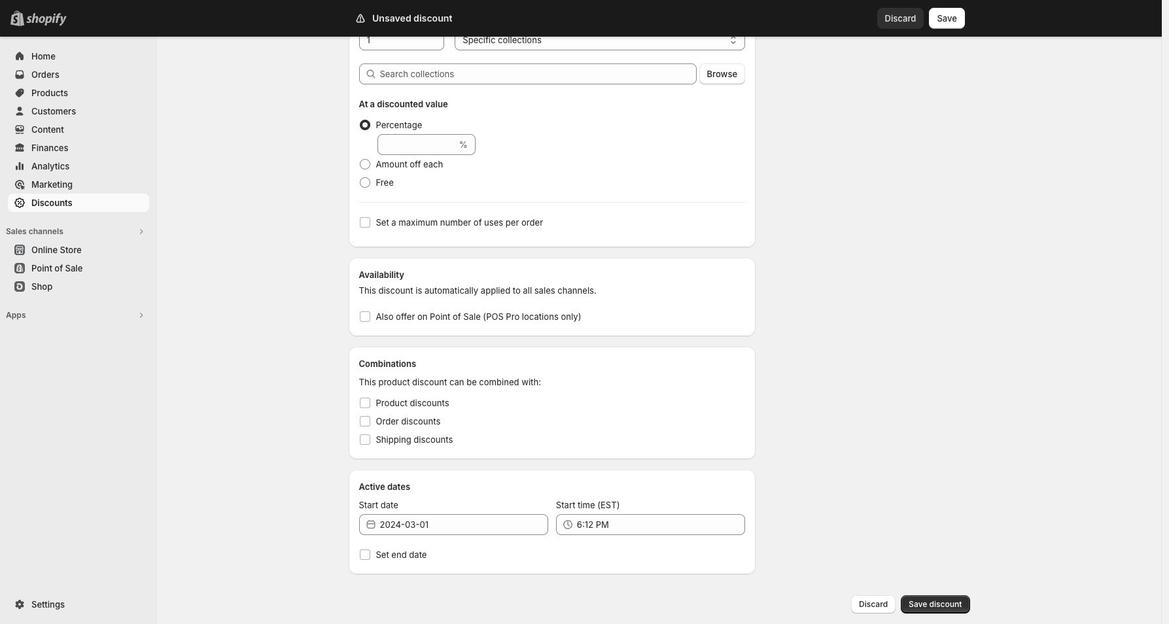 Task type: vqa. For each thing, say whether or not it's contained in the screenshot.
YYYY-MM-DD text box
yes



Task type: locate. For each thing, give the bounding box(es) containing it.
None text field
[[359, 29, 444, 50]]

None text field
[[377, 134, 456, 155]]

shopify image
[[26, 13, 67, 26]]

YYYY-MM-DD text field
[[380, 514, 548, 535]]



Task type: describe. For each thing, give the bounding box(es) containing it.
Enter time text field
[[577, 514, 745, 535]]

Search collections text field
[[380, 63, 696, 84]]



